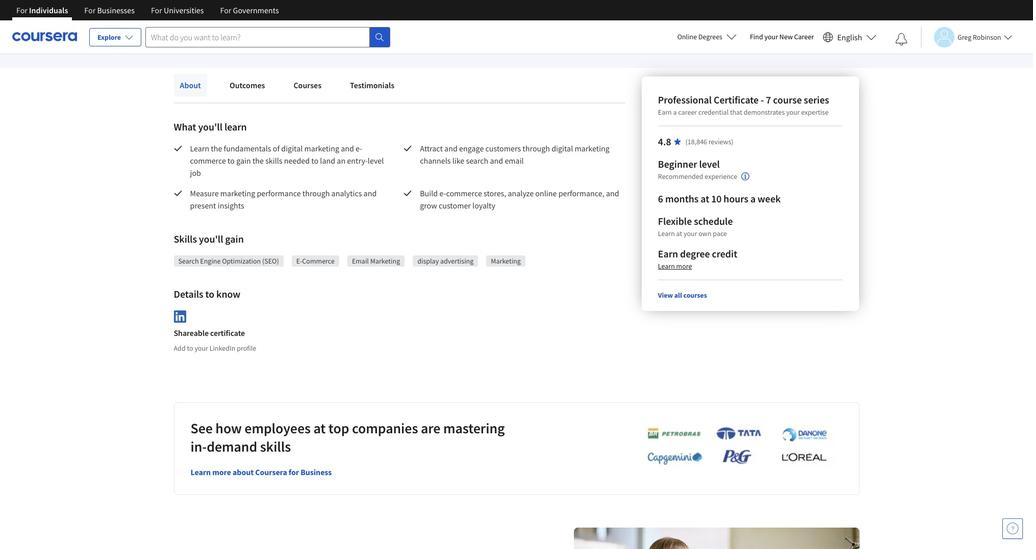 Task type: vqa. For each thing, say whether or not it's contained in the screenshot.
Profile photo
no



Task type: describe. For each thing, give the bounding box(es) containing it.
email
[[505, 156, 524, 166]]

channels
[[420, 156, 451, 166]]

your right find
[[765, 32, 779, 41]]

your down shareable certificate
[[195, 344, 208, 353]]

a inside professional certificate - 7 course series earn a career credential that demonstrates your expertise
[[674, 108, 677, 117]]

engage
[[460, 143, 484, 154]]

level inside learn the fundamentals of digital marketing and e- commerce to gain the skills needed to land an entry-level job
[[368, 156, 384, 166]]

attract
[[420, 143, 443, 154]]

an
[[337, 156, 346, 166]]

to right add
[[187, 344, 193, 353]]

experience
[[705, 172, 738, 181]]

analyze
[[508, 188, 534, 199]]

governments
[[233, 5, 279, 15]]

for for individuals
[[16, 5, 28, 15]]

search
[[466, 156, 489, 166]]

job
[[190, 168, 201, 178]]

performance,
[[559, 188, 605, 199]]

business
[[301, 468, 332, 478]]

explore button
[[89, 28, 141, 46]]

digital inside 'attract and engage customers through digital marketing channels like search and email'
[[552, 143, 574, 154]]

flexible
[[659, 215, 692, 228]]

what you'll learn
[[174, 120, 247, 133]]

of
[[273, 143, 280, 154]]

about link
[[174, 74, 207, 97]]

included with
[[174, 32, 222, 42]]

demonstrates
[[744, 108, 785, 117]]

display advertising
[[418, 257, 474, 266]]

1 marketing from the left
[[371, 257, 400, 266]]

degrees
[[699, 32, 723, 41]]

what
[[174, 120, 196, 133]]

online
[[678, 32, 698, 41]]

outcomes
[[230, 80, 265, 90]]

online degrees button
[[670, 26, 745, 48]]

to left land
[[312, 156, 319, 166]]

find your new career link
[[745, 31, 820, 43]]

present
[[190, 201, 216, 211]]

profile
[[237, 344, 256, 353]]

credit
[[713, 248, 738, 260]]

measure
[[190, 188, 219, 199]]

individuals
[[29, 5, 68, 15]]

engine
[[200, 257, 221, 266]]

your inside flexible schedule learn at your own pace
[[684, 229, 698, 238]]

how
[[216, 420, 242, 438]]

e- inside build e-commerce stores, analyze online performance, and grow customer loyalty
[[440, 188, 446, 199]]

1 horizontal spatial level
[[700, 158, 720, 171]]

about
[[180, 80, 201, 90]]

commerce inside build e-commerce stores, analyze online performance, and grow customer loyalty
[[446, 188, 482, 199]]

0 horizontal spatial the
[[211, 143, 222, 154]]

help center image
[[1007, 523, 1020, 536]]

e-commerce
[[296, 257, 335, 266]]

see
[[191, 420, 213, 438]]

employees
[[245, 420, 311, 438]]

testimonials link
[[344, 74, 401, 97]]

through inside 'attract and engage customers through digital marketing channels like search and email'
[[523, 143, 550, 154]]

learn inside earn degree credit learn more
[[659, 262, 675, 271]]

loyalty
[[473, 201, 496, 211]]

build
[[420, 188, 438, 199]]

coursera enterprise logos image
[[632, 427, 837, 471]]

businesses
[[97, 5, 135, 15]]

add
[[174, 344, 186, 353]]

6 months at 10 hours a week
[[659, 192, 781, 205]]

commerce inside learn the fundamentals of digital marketing and e- commerce to gain the skills needed to land an entry-level job
[[190, 156, 226, 166]]

skills inside learn the fundamentals of digital marketing and e- commerce to gain the skills needed to land an entry-level job
[[266, 156, 283, 166]]

flexible schedule learn at your own pace
[[659, 215, 733, 238]]

for for universities
[[151, 5, 162, 15]]

details
[[174, 288, 204, 301]]

(seo)
[[262, 257, 279, 266]]

search engine optimization (seo)
[[178, 257, 279, 266]]

needed
[[284, 156, 310, 166]]

to left know
[[206, 288, 215, 301]]

find
[[751, 32, 764, 41]]

courses
[[684, 291, 708, 300]]

learn more about coursera for business
[[191, 468, 332, 478]]

e-
[[296, 257, 302, 266]]

shareable
[[174, 328, 209, 338]]

view all courses
[[659, 291, 708, 300]]

professional certificate - 7 course series earn a career credential that demonstrates your expertise
[[659, 93, 830, 117]]

universities
[[164, 5, 204, 15]]

professional
[[659, 93, 712, 106]]

outcomes link
[[224, 74, 271, 97]]

digital inside learn the fundamentals of digital marketing and e- commerce to gain the skills needed to land an entry-level job
[[281, 143, 303, 154]]

about
[[233, 468, 254, 478]]

fundamentals
[[224, 143, 271, 154]]

learn down the in-
[[191, 468, 211, 478]]

robinson
[[974, 32, 1002, 42]]

skills you'll gain
[[174, 233, 244, 246]]

coursera image
[[12, 29, 77, 45]]

certificate
[[714, 93, 759, 106]]

land
[[320, 156, 336, 166]]

you'll for what
[[198, 120, 223, 133]]

email marketing
[[352, 257, 400, 266]]

grow
[[420, 201, 437, 211]]

coursera
[[255, 468, 287, 478]]

gain inside learn the fundamentals of digital marketing and e- commerce to gain the skills needed to land an entry-level job
[[236, 156, 251, 166]]

testimonials
[[350, 80, 395, 90]]

hours
[[724, 192, 749, 205]]



Task type: locate. For each thing, give the bounding box(es) containing it.
marketing right the advertising
[[491, 257, 521, 266]]

1 horizontal spatial more
[[677, 262, 693, 271]]

None search field
[[146, 27, 391, 47]]

0 vertical spatial a
[[674, 108, 677, 117]]

customers
[[486, 143, 521, 154]]

6
[[659, 192, 664, 205]]

beginner level
[[659, 158, 720, 171]]

english
[[838, 32, 863, 42]]

skills
[[174, 233, 197, 246]]

skills up coursera
[[260, 438, 291, 456]]

learn up view
[[659, 262, 675, 271]]

marketing right email
[[371, 257, 400, 266]]

skills down of
[[266, 156, 283, 166]]

for left universities
[[151, 5, 162, 15]]

learn inside flexible schedule learn at your own pace
[[659, 229, 675, 238]]

performance
[[257, 188, 301, 199]]

1 horizontal spatial at
[[677, 229, 683, 238]]

view all courses link
[[659, 291, 708, 300]]

marketing inside learn the fundamentals of digital marketing and e- commerce to gain the skills needed to land an entry-level job
[[305, 143, 340, 154]]

e- up entry-
[[356, 143, 363, 154]]

for left businesses on the top left of page
[[84, 5, 96, 15]]

0 horizontal spatial marketing
[[220, 188, 255, 199]]

for for governments
[[220, 5, 232, 15]]

for
[[16, 5, 28, 15], [84, 5, 96, 15], [151, 5, 162, 15], [220, 5, 232, 15]]

more left about
[[213, 468, 231, 478]]

through inside the measure marketing performance through analytics and present insights
[[303, 188, 330, 199]]

2 horizontal spatial marketing
[[575, 143, 610, 154]]

online degrees
[[678, 32, 723, 41]]

0 vertical spatial earn
[[659, 108, 672, 117]]

marketing up performance,
[[575, 143, 610, 154]]

0 vertical spatial the
[[211, 143, 222, 154]]

digital up the needed
[[281, 143, 303, 154]]

learn more link
[[659, 262, 693, 271]]

optimization
[[222, 257, 261, 266]]

for universities
[[151, 5, 204, 15]]

for
[[289, 468, 299, 478]]

top
[[329, 420, 349, 438]]

and right analytics
[[364, 188, 377, 199]]

0 vertical spatial through
[[523, 143, 550, 154]]

at left top
[[314, 420, 326, 438]]

1 vertical spatial earn
[[659, 248, 679, 260]]

and up an
[[341, 143, 354, 154]]

at left 10
[[701, 192, 710, 205]]

courses link
[[288, 74, 328, 97]]

learn inside learn the fundamentals of digital marketing and e- commerce to gain the skills needed to land an entry-level job
[[190, 143, 209, 154]]

0 vertical spatial at
[[701, 192, 710, 205]]

months
[[666, 192, 699, 205]]

you'll up engine
[[199, 233, 223, 246]]

2 digital from the left
[[552, 143, 574, 154]]

and
[[341, 143, 354, 154], [445, 143, 458, 154], [490, 156, 504, 166], [364, 188, 377, 199], [607, 188, 620, 199]]

skills inside see how employees at top companies are mastering in-demand skills
[[260, 438, 291, 456]]

a left career
[[674, 108, 677, 117]]

1 vertical spatial e-
[[440, 188, 446, 199]]

marketing inside 'attract and engage customers through digital marketing channels like search and email'
[[575, 143, 610, 154]]

more down the degree
[[677, 262, 693, 271]]

show notifications image
[[896, 33, 908, 45]]

at inside see how employees at top companies are mastering in-demand skills
[[314, 420, 326, 438]]

earn up learn more link
[[659, 248, 679, 260]]

and inside learn the fundamentals of digital marketing and e- commerce to gain the skills needed to land an entry-level job
[[341, 143, 354, 154]]

at for see how employees at top companies are mastering in-demand skills
[[314, 420, 326, 438]]

1 horizontal spatial marketing
[[491, 257, 521, 266]]

1 vertical spatial a
[[751, 192, 756, 205]]

at inside flexible schedule learn at your own pace
[[677, 229, 683, 238]]

2 horizontal spatial at
[[701, 192, 710, 205]]

search
[[178, 257, 199, 266]]

1 vertical spatial you'll
[[199, 233, 223, 246]]

0 vertical spatial gain
[[236, 156, 251, 166]]

0 horizontal spatial through
[[303, 188, 330, 199]]

commerce
[[302, 257, 335, 266]]

are
[[421, 420, 441, 438]]

shareable certificate
[[174, 328, 245, 338]]

entry-
[[347, 156, 368, 166]]

linkedin
[[210, 344, 236, 353]]

(18,846 reviews)
[[686, 137, 734, 147]]

learn
[[225, 120, 247, 133]]

gain up search engine optimization (seo)
[[225, 233, 244, 246]]

What do you want to learn? text field
[[146, 27, 370, 47]]

0 vertical spatial e-
[[356, 143, 363, 154]]

demand
[[207, 438, 257, 456]]

1 vertical spatial the
[[253, 156, 264, 166]]

0 horizontal spatial more
[[213, 468, 231, 478]]

digital
[[281, 143, 303, 154], [552, 143, 574, 154]]

display
[[418, 257, 439, 266]]

1 vertical spatial through
[[303, 188, 330, 199]]

1 earn from the top
[[659, 108, 672, 117]]

at down flexible
[[677, 229, 683, 238]]

0 horizontal spatial a
[[674, 108, 677, 117]]

2 earn from the top
[[659, 248, 679, 260]]

1 horizontal spatial the
[[253, 156, 264, 166]]

2 vertical spatial at
[[314, 420, 326, 438]]

for for businesses
[[84, 5, 96, 15]]

beginner
[[659, 158, 698, 171]]

earn left career
[[659, 108, 672, 117]]

your inside professional certificate - 7 course series earn a career credential that demonstrates your expertise
[[787, 108, 800, 117]]

for businesses
[[84, 5, 135, 15]]

1 digital from the left
[[281, 143, 303, 154]]

1 vertical spatial commerce
[[446, 188, 482, 199]]

10
[[712, 192, 722, 205]]

earn inside professional certificate - 7 course series earn a career credential that demonstrates your expertise
[[659, 108, 672, 117]]

at
[[701, 192, 710, 205], [677, 229, 683, 238], [314, 420, 326, 438]]

marketing up land
[[305, 143, 340, 154]]

gain
[[236, 156, 251, 166], [225, 233, 244, 246]]

for governments
[[220, 5, 279, 15]]

2 for from the left
[[84, 5, 96, 15]]

commerce up job
[[190, 156, 226, 166]]

schedule
[[694, 215, 733, 228]]

0 horizontal spatial commerce
[[190, 156, 226, 166]]

gain down the fundamentals
[[236, 156, 251, 166]]

earn degree credit learn more
[[659, 248, 738, 271]]

you'll left learn at the left of the page
[[198, 120, 223, 133]]

and down customers
[[490, 156, 504, 166]]

1 vertical spatial gain
[[225, 233, 244, 246]]

2 marketing from the left
[[491, 257, 521, 266]]

greg robinson button
[[922, 27, 1013, 47]]

for up the with
[[220, 5, 232, 15]]

level right an
[[368, 156, 384, 166]]

your left own
[[684, 229, 698, 238]]

and inside build e-commerce stores, analyze online performance, and grow customer loyalty
[[607, 188, 620, 199]]

0 horizontal spatial at
[[314, 420, 326, 438]]

level
[[368, 156, 384, 166], [700, 158, 720, 171]]

the down 'what you'll learn'
[[211, 143, 222, 154]]

0 horizontal spatial e-
[[356, 143, 363, 154]]

1 horizontal spatial digital
[[552, 143, 574, 154]]

advertising
[[441, 257, 474, 266]]

recommended experience
[[659, 172, 738, 181]]

through left analytics
[[303, 188, 330, 199]]

e- right build
[[440, 188, 446, 199]]

0 vertical spatial skills
[[266, 156, 283, 166]]

1 horizontal spatial through
[[523, 143, 550, 154]]

you'll
[[198, 120, 223, 133], [199, 233, 223, 246]]

4.8
[[659, 135, 672, 148]]

your down course on the top right
[[787, 108, 800, 117]]

e- inside learn the fundamentals of digital marketing and e- commerce to gain the skills needed to land an entry-level job
[[356, 143, 363, 154]]

reviews)
[[709, 137, 734, 147]]

new
[[780, 32, 793, 41]]

0 vertical spatial you'll
[[198, 120, 223, 133]]

certificate
[[210, 328, 245, 338]]

the
[[211, 143, 222, 154], [253, 156, 264, 166]]

marketing up insights
[[220, 188, 255, 199]]

email
[[352, 257, 369, 266]]

commerce up customer
[[446, 188, 482, 199]]

included
[[174, 32, 204, 42]]

in-
[[191, 438, 207, 456]]

coursera plus image
[[222, 35, 284, 41]]

know
[[217, 288, 241, 301]]

information about difficulty level pre-requisites. image
[[742, 173, 750, 181]]

learn down flexible
[[659, 229, 675, 238]]

3 for from the left
[[151, 5, 162, 15]]

banner navigation
[[8, 0, 287, 20]]

1 for from the left
[[16, 5, 28, 15]]

skills
[[266, 156, 283, 166], [260, 438, 291, 456]]

find your new career
[[751, 32, 815, 41]]

to
[[228, 156, 235, 166], [312, 156, 319, 166], [206, 288, 215, 301], [187, 344, 193, 353]]

0 horizontal spatial digital
[[281, 143, 303, 154]]

(18,846
[[686, 137, 708, 147]]

1 vertical spatial more
[[213, 468, 231, 478]]

1 vertical spatial skills
[[260, 438, 291, 456]]

1 vertical spatial at
[[677, 229, 683, 238]]

1 horizontal spatial e-
[[440, 188, 446, 199]]

digital up 'online'
[[552, 143, 574, 154]]

the down the fundamentals
[[253, 156, 264, 166]]

series
[[804, 93, 830, 106]]

level up experience
[[700, 158, 720, 171]]

a left week
[[751, 192, 756, 205]]

and right performance,
[[607, 188, 620, 199]]

4 for from the left
[[220, 5, 232, 15]]

at for flexible schedule learn at your own pace
[[677, 229, 683, 238]]

0 horizontal spatial marketing
[[371, 257, 400, 266]]

own
[[699, 229, 712, 238]]

through up the email
[[523, 143, 550, 154]]

for left individuals
[[16, 5, 28, 15]]

7
[[767, 93, 772, 106]]

build e-commerce stores, analyze online performance, and grow customer loyalty
[[420, 188, 621, 211]]

and inside the measure marketing performance through analytics and present insights
[[364, 188, 377, 199]]

more inside earn degree credit learn more
[[677, 262, 693, 271]]

for individuals
[[16, 5, 68, 15]]

1 horizontal spatial commerce
[[446, 188, 482, 199]]

and up like
[[445, 143, 458, 154]]

career
[[795, 32, 815, 41]]

0 horizontal spatial level
[[368, 156, 384, 166]]

0 vertical spatial more
[[677, 262, 693, 271]]

learn down 'what you'll learn'
[[190, 143, 209, 154]]

like
[[453, 156, 465, 166]]

1 horizontal spatial marketing
[[305, 143, 340, 154]]

you'll for skills
[[199, 233, 223, 246]]

customer
[[439, 201, 471, 211]]

greg
[[958, 32, 972, 42]]

earn inside earn degree credit learn more
[[659, 248, 679, 260]]

to down the fundamentals
[[228, 156, 235, 166]]

course
[[774, 93, 802, 106]]

0 vertical spatial commerce
[[190, 156, 226, 166]]

see how employees at top companies are mastering in-demand skills
[[191, 420, 505, 456]]

marketing inside the measure marketing performance through analytics and present insights
[[220, 188, 255, 199]]

that
[[731, 108, 743, 117]]

marketing
[[371, 257, 400, 266], [491, 257, 521, 266]]

commerce
[[190, 156, 226, 166], [446, 188, 482, 199]]

add to your linkedin profile
[[174, 344, 256, 353]]

explore
[[98, 33, 121, 42]]

1 horizontal spatial a
[[751, 192, 756, 205]]



